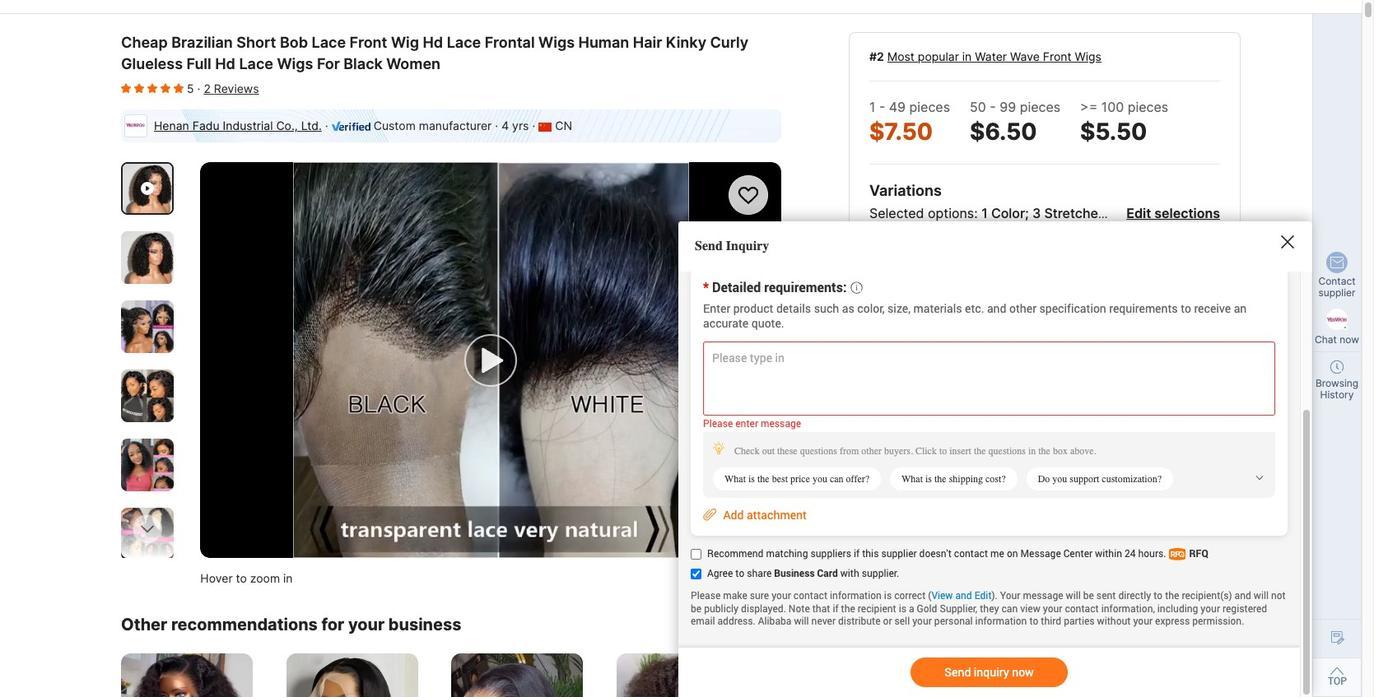 Task type: locate. For each thing, give the bounding box(es) containing it.
- right 50
[[990, 99, 996, 115]]

1 horizontal spatial wigs
[[539, 34, 575, 51]]

inches for 4 inches
[[892, 333, 928, 347]]

front
[[350, 34, 387, 51], [1043, 49, 1072, 63]]

1 horizontal spatial 4
[[881, 333, 889, 347]]

selections
[[1155, 205, 1221, 222]]

1 vertical spatial in
[[283, 572, 293, 586]]

supplier inside contact supplier to negotiate shipping details enjoy on-time dispatch guarantee
[[941, 635, 984, 649]]

0 vertical spatial supplier
[[1319, 287, 1356, 299]]

inches down the stretched length
[[892, 333, 928, 347]]

3 pieces from the left
[[1128, 99, 1169, 115]]

0 vertical spatial to
[[236, 572, 247, 586]]

1 horizontal spatial pieces
[[1020, 99, 1061, 115]]

contact
[[1319, 275, 1356, 287], [901, 392, 952, 409], [894, 635, 938, 649]]

1 - from the left
[[880, 99, 886, 115]]

first!
[[1041, 434, 1069, 451]]

1 horizontal spatial stretched
[[1045, 205, 1107, 222]]

pieces right 49
[[910, 99, 950, 115]]

favorites filling image
[[121, 82, 131, 95], [134, 82, 144, 95], [134, 82, 144, 95], [147, 82, 157, 95], [161, 82, 170, 95], [174, 82, 184, 95], [174, 82, 184, 95]]

1 vertical spatial 4
[[881, 333, 889, 347]]

inquiry
[[726, 239, 769, 254]]

industrial
[[223, 119, 273, 133]]

lace down the short in the left top of the page
[[239, 55, 273, 72]]

chat now button
[[1052, 381, 1221, 420]]

hover to zoom in
[[200, 572, 293, 586]]

in right zoom
[[283, 572, 293, 586]]

1 vertical spatial details
[[1106, 635, 1142, 649]]

0 horizontal spatial -
[[880, 99, 886, 115]]

hd
[[423, 34, 443, 51], [215, 55, 236, 72]]

1 vertical spatial hd
[[215, 55, 236, 72]]

time
[[948, 650, 973, 664]]

1
[[870, 99, 876, 115], [982, 205, 988, 222]]

benefits
[[964, 486, 1025, 503]]

10
[[1109, 333, 1122, 347]]

1 inches from the left
[[892, 333, 928, 347]]

0 horizontal spatial now
[[1140, 392, 1166, 409]]

0 horizontal spatial chat
[[1106, 392, 1136, 409]]

4 down the stretched length
[[881, 333, 889, 347]]

4 inches from the left
[[1125, 333, 1161, 347]]

curly
[[710, 34, 749, 51]]

membership
[[870, 486, 961, 503]]

hover
[[200, 572, 233, 586]]

cheap
[[121, 34, 168, 51]]

2 inches from the left
[[968, 333, 1004, 347]]

99
[[1000, 99, 1016, 115]]

1 horizontal spatial -
[[990, 99, 996, 115]]

front right wave
[[1043, 49, 1072, 63]]

details up with
[[941, 561, 989, 578]]

3
[[1033, 205, 1041, 222]]

2 - from the left
[[990, 99, 996, 115]]

wigs up >=
[[1075, 49, 1102, 63]]

0 horizontal spatial favorites filling image
[[121, 82, 131, 95]]

0 vertical spatial in
[[963, 49, 972, 63]]

- for $7.50
[[880, 99, 886, 115]]

inches right 8
[[1044, 333, 1079, 347]]

browsing history
[[1316, 377, 1359, 401]]

now up browsing
[[1340, 334, 1360, 346]]

order sample link
[[1073, 434, 1157, 451]]

in
[[963, 49, 972, 63], [283, 572, 293, 586]]

inches for 6 inches
[[968, 333, 1004, 347]]

0 horizontal spatial chat now
[[1106, 392, 1166, 409]]

2 horizontal spatial pieces
[[1128, 99, 1169, 115]]

2 vertical spatial supplier
[[941, 635, 984, 649]]

1 vertical spatial chat
[[1106, 392, 1136, 409]]

1 left 49
[[870, 99, 876, 115]]

1 vertical spatial now
[[1140, 392, 1166, 409]]

1 horizontal spatial favorites filling image
[[147, 82, 157, 95]]

edit selections
[[1127, 205, 1221, 222]]

contact supplier
[[1319, 275, 1356, 299], [901, 392, 1007, 409]]

4 for 4 yrs
[[502, 119, 509, 133]]

3 favorites filling image from the left
[[161, 82, 170, 95]]

chat up browsing
[[1315, 334, 1337, 346]]

3 inches from the left
[[1044, 333, 1079, 347]]

1 left color;
[[982, 205, 988, 222]]

wigs
[[539, 34, 575, 51], [1075, 49, 1102, 63], [277, 55, 313, 72]]

0 horizontal spatial hd
[[215, 55, 236, 72]]

0 vertical spatial 4
[[502, 119, 509, 133]]

bob
[[280, 34, 308, 51]]

1 vertical spatial to
[[988, 635, 999, 649]]

6 inches link
[[946, 325, 1015, 356]]

0 vertical spatial details
[[941, 561, 989, 578]]

pieces right 99
[[1020, 99, 1061, 115]]

hair
[[633, 34, 662, 51]]

custom manufacturer
[[374, 119, 492, 133]]

most
[[888, 49, 915, 63]]

0 horizontal spatial pieces
[[910, 99, 950, 115]]

manufacturer
[[419, 119, 492, 133]]

selected
[[870, 205, 925, 222]]

henan fadu industrial co., ltd.
[[154, 119, 322, 133]]

now
[[1340, 334, 1360, 346], [1140, 392, 1166, 409]]

0 horizontal spatial 4
[[502, 119, 509, 133]]

contact supplier button
[[870, 381, 1039, 420]]

1 vertical spatial stretched
[[870, 303, 925, 317]]

pieces inside 1 - 49 pieces $7.50
[[910, 99, 950, 115]]

>=
[[1081, 99, 1098, 115]]

0 horizontal spatial in
[[283, 572, 293, 586]]

2 horizontal spatial favorites filling image
[[161, 82, 170, 95]]

1 horizontal spatial chat
[[1315, 334, 1337, 346]]

hd right wig
[[423, 34, 443, 51]]

protection
[[870, 583, 926, 597]]

hd up 2 reviews
[[215, 55, 236, 72]]

0 horizontal spatial front
[[350, 34, 387, 51]]

stretched
[[1045, 205, 1107, 222], [870, 303, 925, 317]]

in left water
[[963, 49, 972, 63]]

fadu
[[192, 119, 220, 133]]

length left selections at top right
[[1110, 205, 1155, 222]]

chat now
[[1315, 334, 1360, 346], [1106, 392, 1166, 409]]

details right shipping
[[1106, 635, 1142, 649]]

popular
[[918, 49, 959, 63]]

1 inside 1 - 49 pieces $7.50
[[870, 99, 876, 115]]

other
[[121, 616, 167, 635]]

for
[[317, 55, 340, 72]]

8 inches
[[1033, 333, 1079, 347]]

chat now up sample
[[1106, 392, 1166, 409]]

6 inches
[[957, 333, 1004, 347]]

2 horizontal spatial lace
[[447, 34, 481, 51]]

2 pieces from the left
[[1020, 99, 1061, 115]]

100
[[1102, 99, 1124, 115]]

1 pieces from the left
[[910, 99, 950, 115]]

1 horizontal spatial length
[[1110, 205, 1155, 222]]

0 horizontal spatial length
[[928, 303, 967, 317]]

details
[[941, 561, 989, 578], [1106, 635, 1142, 649]]

front inside cheap brazilian short bob lace front wig hd lace frontal wigs human hair kinky curly glueless full hd lace wigs for black women
[[350, 34, 387, 51]]

stretched right 3
[[1045, 205, 1107, 222]]

1 vertical spatial chat now
[[1106, 392, 1166, 409]]

lace
[[312, 34, 346, 51], [447, 34, 481, 51], [239, 55, 273, 72]]

kinky
[[666, 34, 707, 51]]

5
[[187, 82, 194, 96]]

chat
[[1315, 334, 1337, 346], [1106, 392, 1136, 409]]

1 horizontal spatial chat now
[[1315, 334, 1360, 346]]

wigs right frontal
[[539, 34, 575, 51]]

1 horizontal spatial in
[[963, 49, 972, 63]]

list
[[121, 654, 947, 698]]

- inside 50 - 99 pieces $6.50
[[990, 99, 996, 115]]

front up black
[[350, 34, 387, 51]]

chat now up browsing
[[1315, 334, 1360, 346]]

1 - 49 pieces $7.50
[[870, 99, 950, 146]]

1 vertical spatial contact
[[901, 392, 952, 409]]

to up "dispatch"
[[988, 635, 999, 649]]

- inside 1 - 49 pieces $7.50
[[880, 99, 886, 115]]

reviews
[[214, 82, 259, 96]]

2 vertical spatial contact
[[894, 635, 938, 649]]

custom
[[374, 119, 416, 133]]

wigs down bob
[[277, 55, 313, 72]]

pieces inside 50 - 99 pieces $6.50
[[1020, 99, 1061, 115]]

co.,
[[276, 119, 298, 133]]

50
[[970, 99, 987, 115]]

supplier
[[1319, 287, 1356, 299], [956, 392, 1007, 409], [941, 635, 984, 649]]

1 horizontal spatial 1
[[982, 205, 988, 222]]

edit
[[1127, 205, 1152, 222]]

0 horizontal spatial 1
[[870, 99, 876, 115]]

0 vertical spatial stretched
[[1045, 205, 1107, 222]]

0 vertical spatial hd
[[423, 34, 443, 51]]

history
[[1321, 389, 1354, 401]]

guarantee
[[1028, 650, 1087, 664]]

glueless
[[121, 55, 183, 72]]

0 vertical spatial contact supplier
[[1319, 275, 1356, 299]]

- left 49
[[880, 99, 886, 115]]

1 vertical spatial supplier
[[956, 392, 1007, 409]]

$5.50
[[1081, 118, 1148, 146]]

lace left frontal
[[447, 34, 481, 51]]

browsing
[[1316, 377, 1359, 390]]

8 inches link
[[1022, 325, 1091, 356]]

chat inside button
[[1106, 392, 1136, 409]]

0 vertical spatial now
[[1340, 334, 1360, 346]]

1 horizontal spatial now
[[1340, 334, 1360, 346]]

4 left yrs at the top
[[502, 119, 509, 133]]

stretched up 4 inches
[[870, 303, 925, 317]]

inches for 10 inches
[[1125, 333, 1161, 347]]

arrow down image
[[141, 521, 154, 538]]

4 inches link
[[870, 325, 939, 356]]

0 horizontal spatial to
[[236, 572, 247, 586]]

protection with
[[870, 583, 952, 597]]

now up sample
[[1140, 392, 1166, 409]]

deciding?
[[896, 434, 956, 451]]

inches for 8 inches
[[1044, 333, 1079, 347]]

order
[[1073, 434, 1108, 451]]

0 vertical spatial length
[[1110, 205, 1155, 222]]

inches right 10
[[1125, 333, 1161, 347]]

to left zoom
[[236, 572, 247, 586]]

0 vertical spatial chat
[[1315, 334, 1337, 346]]

0 vertical spatial 1
[[870, 99, 876, 115]]

1 horizontal spatial to
[[988, 635, 999, 649]]

inches right 6
[[968, 333, 1004, 347]]

10 inches link
[[1098, 325, 1172, 356]]

frontal
[[485, 34, 535, 51]]

1 horizontal spatial details
[[1106, 635, 1142, 649]]

pieces right 100
[[1128, 99, 1169, 115]]

favorites filling image
[[121, 82, 131, 95], [147, 82, 157, 95], [161, 82, 170, 95]]

1 vertical spatial contact supplier
[[901, 392, 1007, 409]]

0 horizontal spatial contact supplier
[[901, 392, 1007, 409]]

#2
[[870, 49, 884, 63]]

-
[[880, 99, 886, 115], [990, 99, 996, 115]]

chat up order sample link
[[1106, 392, 1136, 409]]

to
[[236, 572, 247, 586], [988, 635, 999, 649]]

lace up for
[[312, 34, 346, 51]]

length up 6
[[928, 303, 967, 317]]

1 horizontal spatial hd
[[423, 34, 443, 51]]

1 favorites filling image from the left
[[121, 82, 131, 95]]

contact supplier inside button
[[901, 392, 1007, 409]]



Task type: vqa. For each thing, say whether or not it's contained in the screenshot.
49
yes



Task type: describe. For each thing, give the bounding box(es) containing it.
wig
[[391, 34, 419, 51]]

49
[[889, 99, 906, 115]]

in for zoom
[[283, 572, 293, 586]]

favorite image
[[737, 183, 761, 208]]

samples
[[986, 434, 1037, 451]]

0 horizontal spatial stretched
[[870, 303, 925, 317]]

dispatch
[[976, 650, 1025, 664]]

water
[[975, 49, 1007, 63]]

human
[[579, 34, 630, 51]]

options:
[[928, 205, 978, 222]]

ltd.
[[301, 119, 322, 133]]

to inside contact supplier to negotiate shipping details enjoy on-time dispatch guarantee
[[988, 635, 999, 649]]

0 horizontal spatial details
[[941, 561, 989, 578]]

cheap brazilian short bob lace front wig hd lace frontal wigs human hair kinky curly glueless full hd lace wigs for black women
[[121, 34, 749, 72]]

contact inside button
[[901, 392, 952, 409]]

2
[[204, 82, 211, 96]]

0 vertical spatial contact
[[1319, 275, 1356, 287]]

contact supplier to negotiate shipping details enjoy on-time dispatch guarantee
[[894, 635, 1142, 664]]

6
[[957, 333, 965, 347]]

now inside chat now button
[[1140, 392, 1166, 409]]

contact inside contact supplier to negotiate shipping details enjoy on-time dispatch guarantee
[[894, 635, 938, 649]]

#2 most popular in  water wave front wigs
[[870, 49, 1102, 63]]

your
[[348, 616, 385, 635]]

2 favorites filling image from the left
[[147, 82, 157, 95]]

membership benefits
[[870, 486, 1025, 503]]

women
[[386, 55, 441, 72]]

0 horizontal spatial wigs
[[277, 55, 313, 72]]

8
[[1033, 333, 1040, 347]]

brazilian
[[171, 34, 233, 51]]

most popular in  water wave front wigs link
[[888, 49, 1102, 63]]

supplier inside contact supplier
[[1319, 287, 1356, 299]]

full
[[187, 55, 211, 72]]

50 - 99 pieces $6.50
[[970, 99, 1061, 146]]

payments
[[893, 683, 948, 697]]

with
[[929, 583, 952, 597]]

chat now inside button
[[1106, 392, 1166, 409]]

variations
[[870, 182, 942, 199]]

1 vertical spatial length
[[928, 303, 967, 317]]

details inside contact supplier to negotiate shipping details enjoy on-time dispatch guarantee
[[1106, 635, 1142, 649]]

cn
[[555, 119, 572, 133]]

pieces for $6.50
[[1020, 99, 1061, 115]]

1 vertical spatial 1
[[982, 205, 988, 222]]

purchase
[[870, 561, 937, 578]]

sample
[[1112, 434, 1157, 451]]

$7.50
[[870, 118, 933, 146]]

2 horizontal spatial wigs
[[1075, 49, 1102, 63]]

supplier inside button
[[956, 392, 1007, 409]]

enjoy
[[894, 650, 924, 664]]

henan fadu industrial co., ltd. link
[[154, 119, 322, 133]]

purchase details
[[870, 561, 989, 578]]

in for popular
[[963, 49, 972, 63]]

for
[[322, 616, 344, 635]]

black
[[344, 55, 383, 72]]

still
[[870, 434, 892, 451]]

wave
[[1011, 49, 1040, 63]]

color;
[[992, 205, 1029, 222]]

shipping
[[1057, 635, 1103, 649]]

4 yrs
[[502, 119, 529, 133]]

business
[[389, 616, 462, 635]]

shipping
[[893, 613, 942, 627]]

stretched length
[[870, 303, 967, 317]]

0 vertical spatial chat now
[[1315, 334, 1360, 346]]

edit selections link
[[1127, 205, 1221, 222]]

henan
[[154, 119, 189, 133]]

selected options: 1 color; 3 stretched length
[[870, 205, 1155, 222]]

short
[[237, 34, 276, 51]]

2 reviews
[[204, 82, 259, 96]]

negotiate
[[1002, 635, 1053, 649]]

send inquiry
[[695, 239, 769, 254]]

on-
[[927, 650, 948, 664]]

1 horizontal spatial contact supplier
[[1319, 275, 1356, 299]]

pieces inside >= 100 pieces $5.50
[[1128, 99, 1169, 115]]

10 inches
[[1109, 333, 1161, 347]]

1 horizontal spatial lace
[[312, 34, 346, 51]]

0 horizontal spatial lace
[[239, 55, 273, 72]]

play fill image
[[141, 180, 154, 197]]

send
[[695, 239, 723, 254]]

$6.50
[[970, 118, 1037, 146]]

pieces for $7.50
[[910, 99, 950, 115]]

4 for 4 inches
[[881, 333, 889, 347]]

- for $6.50
[[990, 99, 996, 115]]

1 horizontal spatial front
[[1043, 49, 1072, 63]]

other recommendations for your business
[[121, 616, 462, 635]]

get
[[960, 434, 982, 451]]

company logo image
[[124, 114, 147, 138]]

yrs
[[512, 119, 529, 133]]

recommendations
[[171, 616, 318, 635]]



